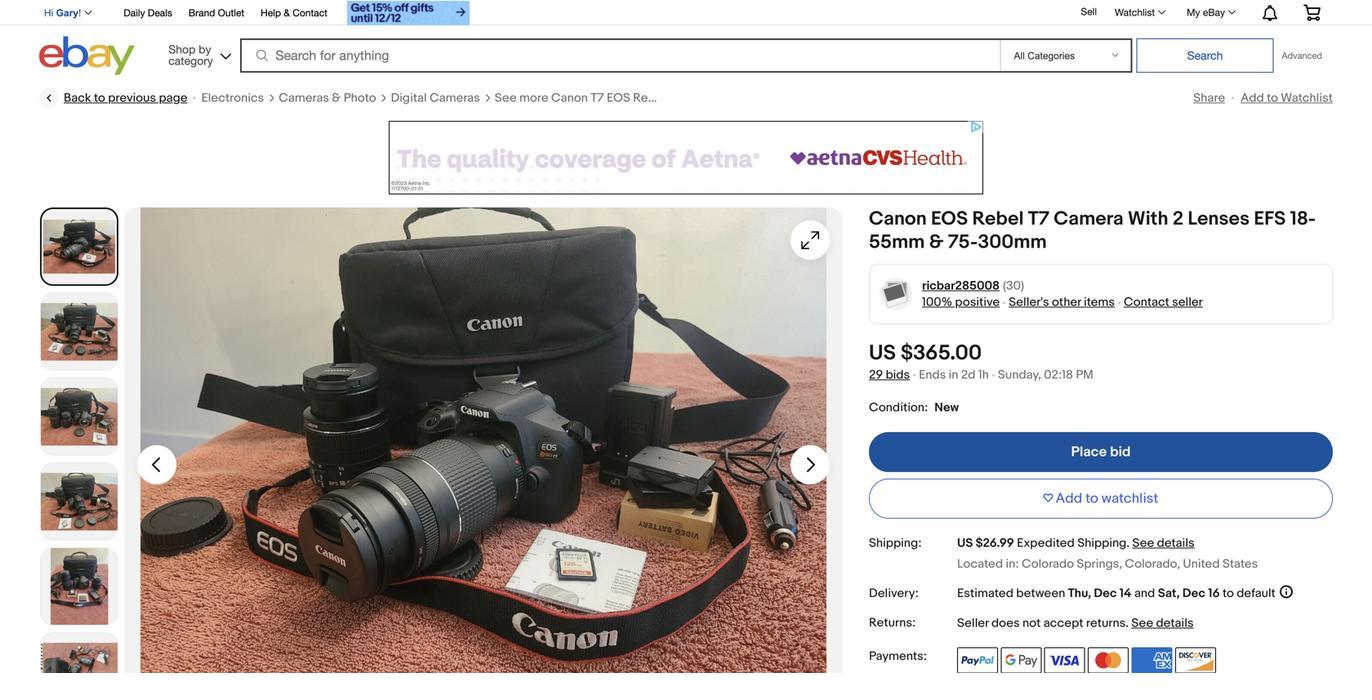 Task type: describe. For each thing, give the bounding box(es) containing it.
back to previous page link
[[39, 88, 187, 108]]

account navigation
[[35, 0, 1333, 27]]

18- for with
[[777, 91, 792, 105]]

ebay
[[1203, 7, 1225, 18]]

1 dec from the left
[[1094, 586, 1117, 601]]

seller's other items link
[[1009, 295, 1115, 310]]

brand outlet
[[189, 7, 244, 18]]

hi gary !
[[44, 7, 81, 18]]

0 vertical spatial see
[[495, 91, 517, 105]]

located
[[958, 557, 1003, 572]]

75-
[[948, 231, 978, 254]]

my ebay
[[1187, 7, 1225, 18]]

t7 for camera
[[1028, 208, 1050, 231]]

cameras & photo
[[279, 91, 376, 105]]

place bid button
[[869, 432, 1333, 472]]

deals
[[148, 7, 172, 18]]

daily deals link
[[124, 4, 172, 22]]

sunday, 02:18 pm
[[998, 368, 1094, 382]]

cameras & photo link
[[279, 90, 376, 106]]

us for us $365.00
[[869, 341, 896, 366]]

place
[[1072, 444, 1107, 461]]

0 horizontal spatial canon
[[551, 91, 588, 105]]

see more canon t7 eos rebel dslr camera with 18-55mm an... link
[[495, 90, 853, 106]]

digital
[[391, 91, 427, 105]]

get an extra 15% off image
[[347, 1, 470, 25]]

0 vertical spatial details
[[1157, 536, 1195, 551]]

add to watchlist
[[1056, 490, 1159, 507]]

in
[[949, 368, 959, 382]]

shipping:
[[869, 536, 922, 551]]

help & contact link
[[261, 4, 328, 22]]

$365.00
[[901, 341, 982, 366]]

18- for efs
[[1291, 208, 1316, 231]]

colorado
[[1022, 557, 1074, 572]]

brand
[[189, 7, 215, 18]]

my ebay link
[[1178, 2, 1243, 22]]

1 horizontal spatial watchlist
[[1281, 91, 1333, 105]]

colorado,
[[1125, 557, 1181, 572]]

contact seller
[[1124, 295, 1203, 310]]

300mm
[[978, 231, 1047, 254]]

us for us $26.99
[[958, 536, 973, 551]]

add to watchlist
[[1241, 91, 1333, 105]]

shop by category
[[168, 42, 213, 67]]

visa image
[[1045, 648, 1086, 673]]

2d
[[962, 368, 976, 382]]

picture 4 of 23 image
[[41, 463, 118, 540]]

2 dec from the left
[[1183, 586, 1206, 601]]

us $26.99
[[958, 536, 1015, 551]]

positive
[[955, 295, 1000, 310]]

thu,
[[1068, 586, 1092, 601]]

daily
[[124, 7, 145, 18]]

& inside canon eos rebel t7 camera with 2 lenses efs 18- 55mm & 75-300mm
[[929, 231, 944, 254]]

lenses
[[1188, 208, 1250, 231]]

canon inside canon eos rebel t7 camera with 2 lenses efs 18- 55mm & 75-300mm
[[869, 208, 927, 231]]

help & contact
[[261, 7, 328, 18]]

us $365.00
[[869, 341, 982, 366]]

springs,
[[1077, 557, 1123, 572]]

my
[[1187, 7, 1201, 18]]

digital cameras
[[391, 91, 480, 105]]

shipping
[[1078, 536, 1127, 551]]

condition: new
[[869, 400, 959, 415]]

29
[[869, 368, 883, 382]]

shop by category banner
[[35, 0, 1333, 79]]

0 vertical spatial eos
[[607, 91, 631, 105]]

accept
[[1044, 616, 1084, 631]]

eos inside canon eos rebel t7 camera with 2 lenses efs 18- 55mm & 75-300mm
[[931, 208, 968, 231]]

55mm for an...
[[792, 91, 828, 105]]

add for add to watchlist
[[1241, 91, 1265, 105]]

discover image
[[1176, 648, 1216, 673]]

camera inside canon eos rebel t7 camera with 2 lenses efs 18- 55mm & 75-300mm
[[1054, 208, 1124, 231]]

sell link
[[1074, 6, 1105, 17]]

to for watchlist
[[1086, 490, 1099, 507]]

share button
[[1194, 91, 1226, 105]]

to for watchlist
[[1267, 91, 1279, 105]]

estimated between thu, dec 14 and sat, dec 16 to default
[[958, 586, 1276, 601]]

seller's other items
[[1009, 295, 1115, 310]]

29 bids
[[869, 368, 910, 382]]

american express image
[[1132, 648, 1173, 673]]

& for cameras
[[332, 91, 341, 105]]

$26.99
[[976, 536, 1015, 551]]

dslr
[[669, 91, 699, 105]]

to right the 16 at the bottom right
[[1223, 586, 1234, 601]]

pm
[[1076, 368, 1094, 382]]

returns
[[1087, 616, 1126, 631]]

with inside canon eos rebel t7 camera with 2 lenses efs 18- 55mm & 75-300mm
[[1128, 208, 1169, 231]]

ricbar285008 link
[[922, 278, 1000, 294]]

default
[[1237, 586, 1276, 601]]

seller's
[[1009, 295, 1050, 310]]

returns:
[[869, 616, 916, 630]]

1 vertical spatial details
[[1156, 616, 1194, 631]]

shop
[[168, 42, 196, 56]]

brand outlet link
[[189, 4, 244, 22]]

2
[[1173, 208, 1184, 231]]

1 cameras from the left
[[279, 91, 329, 105]]

efs
[[1254, 208, 1286, 231]]

seller does not accept returns . see details
[[958, 616, 1194, 631]]

and
[[1135, 586, 1155, 601]]

picture 3 of 23 image
[[41, 378, 118, 455]]

!
[[78, 7, 81, 18]]

rebel inside canon eos rebel t7 camera with 2 lenses efs 18- 55mm & 75-300mm
[[973, 208, 1024, 231]]

ricbar285008 image
[[879, 277, 913, 311]]

photo
[[344, 91, 376, 105]]

back to previous page
[[64, 91, 187, 105]]

in:
[[1006, 557, 1019, 572]]

55mm for &
[[869, 231, 925, 254]]

16
[[1209, 586, 1220, 601]]

watchlist inside 'account' navigation
[[1115, 7, 1155, 18]]

back
[[64, 91, 91, 105]]



Task type: vqa. For each thing, say whether or not it's contained in the screenshot.
"Master Card" image
yes



Task type: locate. For each thing, give the bounding box(es) containing it.
1 vertical spatial eos
[[931, 208, 968, 231]]

seller
[[958, 616, 989, 631]]

55mm
[[792, 91, 828, 105], [869, 231, 925, 254]]

canon right more
[[551, 91, 588, 105]]

0 horizontal spatial &
[[284, 7, 290, 18]]

ends
[[919, 368, 946, 382]]

1 vertical spatial camera
[[1054, 208, 1124, 231]]

watchlist
[[1115, 7, 1155, 18], [1281, 91, 1333, 105]]

cameras right digital
[[430, 91, 480, 105]]

contact left 'seller'
[[1124, 295, 1170, 310]]

bids
[[886, 368, 910, 382]]

None submit
[[1137, 38, 1274, 73]]

& left 75-
[[929, 231, 944, 254]]

1 vertical spatial 55mm
[[869, 231, 925, 254]]

0 horizontal spatial contact
[[293, 7, 328, 18]]

add
[[1241, 91, 1265, 105], [1056, 490, 1083, 507]]

details down the sat,
[[1156, 616, 1194, 631]]

eos left "300mm"
[[931, 208, 968, 231]]

0 vertical spatial 18-
[[777, 91, 792, 105]]

0 horizontal spatial us
[[869, 341, 896, 366]]

dec left 14
[[1094, 586, 1117, 601]]

to
[[94, 91, 105, 105], [1267, 91, 1279, 105], [1086, 490, 1099, 507], [1223, 586, 1234, 601]]

rebel
[[633, 91, 666, 105], [973, 208, 1024, 231]]

gary
[[56, 7, 78, 18]]

Search for anything text field
[[243, 40, 997, 71]]

to inside add to watchlist button
[[1086, 490, 1099, 507]]

picture 2 of 23 image
[[41, 293, 118, 370]]

expedited
[[1017, 536, 1075, 551]]

rebel up (30)
[[973, 208, 1024, 231]]

0 horizontal spatial rebel
[[633, 91, 666, 105]]

0 vertical spatial contact
[[293, 7, 328, 18]]

us up 29
[[869, 341, 896, 366]]

eos
[[607, 91, 631, 105], [931, 208, 968, 231]]

1 horizontal spatial t7
[[1028, 208, 1050, 231]]

contact seller link
[[1124, 295, 1203, 310]]

with left 2
[[1128, 208, 1169, 231]]

page
[[159, 91, 187, 105]]

0 vertical spatial see details link
[[1133, 536, 1195, 551]]

with inside see more canon t7 eos rebel dslr camera with 18-55mm an... link
[[748, 91, 774, 105]]

0 horizontal spatial cameras
[[279, 91, 329, 105]]

1 horizontal spatial add
[[1241, 91, 1265, 105]]

sat,
[[1158, 586, 1180, 601]]

0 vertical spatial add
[[1241, 91, 1265, 105]]

to inside "back to previous page" link
[[94, 91, 105, 105]]

1 horizontal spatial &
[[332, 91, 341, 105]]

1 horizontal spatial camera
[[1054, 208, 1124, 231]]

estimated
[[958, 586, 1014, 601]]

master card image
[[1088, 648, 1129, 673]]

to right back at the left top of the page
[[94, 91, 105, 105]]

& left photo
[[332, 91, 341, 105]]

details
[[1157, 536, 1195, 551], [1156, 616, 1194, 631]]

55mm up "ricbar285008" image
[[869, 231, 925, 254]]

paypal image
[[958, 648, 998, 673]]

dec
[[1094, 586, 1117, 601], [1183, 586, 1206, 601]]

. down 14
[[1126, 616, 1129, 631]]

100%
[[922, 295, 953, 310]]

t7 down search for anything 'text box'
[[591, 91, 604, 105]]

place bid
[[1072, 444, 1131, 461]]

18- left an...
[[777, 91, 792, 105]]

see details link
[[1133, 536, 1195, 551], [1132, 616, 1194, 631]]

picture 6 of 23 image
[[41, 633, 118, 673]]

seller
[[1173, 295, 1203, 310]]

dec left the 16 at the bottom right
[[1183, 586, 1206, 601]]

0 vertical spatial 55mm
[[792, 91, 828, 105]]

contact right help
[[293, 7, 328, 18]]

see up colorado,
[[1133, 536, 1155, 551]]

states
[[1223, 557, 1258, 572]]

hi
[[44, 7, 53, 18]]

1 vertical spatial see
[[1133, 536, 1155, 551]]

advanced
[[1282, 50, 1323, 61]]

add to watchlist button
[[869, 479, 1333, 519]]

100% positive
[[922, 295, 1000, 310]]

by
[[199, 42, 211, 56]]

add up expedited
[[1056, 490, 1083, 507]]

cameras left photo
[[279, 91, 329, 105]]

1 vertical spatial canon
[[869, 208, 927, 231]]

1 vertical spatial &
[[332, 91, 341, 105]]

0 vertical spatial us
[[869, 341, 896, 366]]

camera right dslr
[[701, 91, 746, 105]]

does
[[992, 616, 1020, 631]]

sunday,
[[998, 368, 1042, 382]]

1 vertical spatial rebel
[[973, 208, 1024, 231]]

watchlist down advanced link
[[1281, 91, 1333, 105]]

us
[[869, 341, 896, 366], [958, 536, 973, 551]]

outlet
[[218, 7, 244, 18]]

rebel left dslr
[[633, 91, 666, 105]]

google pay image
[[1001, 648, 1042, 673]]

1 vertical spatial 18-
[[1291, 208, 1316, 231]]

1 vertical spatial contact
[[1124, 295, 1170, 310]]

to left watchlist
[[1086, 490, 1099, 507]]

not
[[1023, 616, 1041, 631]]

1 horizontal spatial eos
[[931, 208, 968, 231]]

1 vertical spatial see details link
[[1132, 616, 1194, 631]]

help
[[261, 7, 281, 18]]

1 horizontal spatial contact
[[1124, 295, 1170, 310]]

category
[[168, 54, 213, 67]]

14
[[1120, 586, 1132, 601]]

18- right efs
[[1291, 208, 1316, 231]]

details up colorado,
[[1157, 536, 1195, 551]]

1 vertical spatial watchlist
[[1281, 91, 1333, 105]]

add right share button
[[1241, 91, 1265, 105]]

daily deals
[[124, 7, 172, 18]]

watchlist right sell
[[1115, 7, 1155, 18]]

0 vertical spatial with
[[748, 91, 774, 105]]

0 horizontal spatial 55mm
[[792, 91, 828, 105]]

0 horizontal spatial eos
[[607, 91, 631, 105]]

see details link up colorado,
[[1133, 536, 1195, 551]]

0 horizontal spatial with
[[748, 91, 774, 105]]

your shopping cart image
[[1303, 4, 1322, 21]]

ricbar285008
[[922, 279, 1000, 293]]

& right help
[[284, 7, 290, 18]]

1 vertical spatial t7
[[1028, 208, 1050, 231]]

& for help
[[284, 7, 290, 18]]

advanced link
[[1274, 39, 1331, 72]]

items
[[1084, 295, 1115, 310]]

advertisement region
[[389, 121, 984, 194]]

previous
[[108, 91, 156, 105]]

18- inside canon eos rebel t7 camera with 2 lenses efs 18- 55mm & 75-300mm
[[1291, 208, 1316, 231]]

2 horizontal spatial &
[[929, 231, 944, 254]]

digital cameras link
[[391, 90, 480, 106]]

electronics link
[[201, 90, 264, 106]]

1 horizontal spatial 18-
[[1291, 208, 1316, 231]]

t7 right 75-
[[1028, 208, 1050, 231]]

1 horizontal spatial with
[[1128, 208, 1169, 231]]

camera right "300mm"
[[1054, 208, 1124, 231]]

. up located in: colorado springs, colorado, united states
[[1127, 536, 1130, 551]]

1 vertical spatial us
[[958, 536, 973, 551]]

55mm inside canon eos rebel t7 camera with 2 lenses efs 18- 55mm & 75-300mm
[[869, 231, 925, 254]]

0 vertical spatial canon
[[551, 91, 588, 105]]

add inside button
[[1056, 490, 1083, 507]]

t7 inside canon eos rebel t7 camera with 2 lenses efs 18- 55mm & 75-300mm
[[1028, 208, 1050, 231]]

(30)
[[1003, 279, 1024, 293]]

sell
[[1081, 6, 1097, 17]]

0 horizontal spatial t7
[[591, 91, 604, 105]]

1 vertical spatial with
[[1128, 208, 1169, 231]]

with right dslr
[[748, 91, 774, 105]]

02:18
[[1044, 368, 1074, 382]]

0 vertical spatial camera
[[701, 91, 746, 105]]

none submit inside shop by category banner
[[1137, 38, 1274, 73]]

canon eos rebel t7 camera with 2 lenses efs 18-55mm & 75-300mm - picture 1 of 23 image
[[124, 208, 843, 673]]

payments:
[[869, 649, 927, 664]]

1 horizontal spatial us
[[958, 536, 973, 551]]

1 vertical spatial add
[[1056, 490, 1083, 507]]

located in: colorado springs, colorado, united states
[[958, 557, 1258, 572]]

0 horizontal spatial camera
[[701, 91, 746, 105]]

1 vertical spatial .
[[1126, 616, 1129, 631]]

1h
[[979, 368, 989, 382]]

t7 for eos
[[591, 91, 604, 105]]

100% positive link
[[922, 295, 1000, 310]]

see more canon t7 eos rebel dslr camera with 18-55mm an...
[[495, 91, 853, 105]]

canon left 75-
[[869, 208, 927, 231]]

0 vertical spatial rebel
[[633, 91, 666, 105]]

& inside "link"
[[284, 7, 290, 18]]

eos down search for anything 'text box'
[[607, 91, 631, 105]]

1 horizontal spatial 55mm
[[869, 231, 925, 254]]

electronics
[[201, 91, 264, 105]]

see details link down the sat,
[[1132, 616, 1194, 631]]

picture 5 of 23 image
[[41, 548, 118, 625]]

new
[[935, 400, 959, 415]]

condition:
[[869, 400, 928, 415]]

0 horizontal spatial 18-
[[777, 91, 792, 105]]

1 horizontal spatial canon
[[869, 208, 927, 231]]

2 cameras from the left
[[430, 91, 480, 105]]

picture 1 of 23 image
[[42, 209, 117, 284]]

united
[[1183, 557, 1220, 572]]

55mm left an...
[[792, 91, 828, 105]]

see down and
[[1132, 616, 1154, 631]]

add for add to watchlist
[[1056, 490, 1083, 507]]

bid
[[1110, 444, 1131, 461]]

0 vertical spatial t7
[[591, 91, 604, 105]]

to for previous
[[94, 91, 105, 105]]

0 vertical spatial watchlist
[[1115, 7, 1155, 18]]

add to watchlist link
[[1241, 91, 1333, 105]]

between
[[1017, 586, 1066, 601]]

contact inside "link"
[[293, 7, 328, 18]]

1 horizontal spatial dec
[[1183, 586, 1206, 601]]

2 vertical spatial see
[[1132, 616, 1154, 631]]

0 vertical spatial &
[[284, 7, 290, 18]]

see left more
[[495, 91, 517, 105]]

0 horizontal spatial dec
[[1094, 586, 1117, 601]]

0 horizontal spatial add
[[1056, 490, 1083, 507]]

1 horizontal spatial cameras
[[430, 91, 480, 105]]

delivery:
[[869, 586, 919, 601]]

0 vertical spatial .
[[1127, 536, 1130, 551]]

us up located
[[958, 536, 973, 551]]

0 horizontal spatial watchlist
[[1115, 7, 1155, 18]]

other
[[1052, 295, 1082, 310]]

to down advanced link
[[1267, 91, 1279, 105]]

2 vertical spatial &
[[929, 231, 944, 254]]

1 horizontal spatial rebel
[[973, 208, 1024, 231]]

see
[[495, 91, 517, 105], [1133, 536, 1155, 551], [1132, 616, 1154, 631]]



